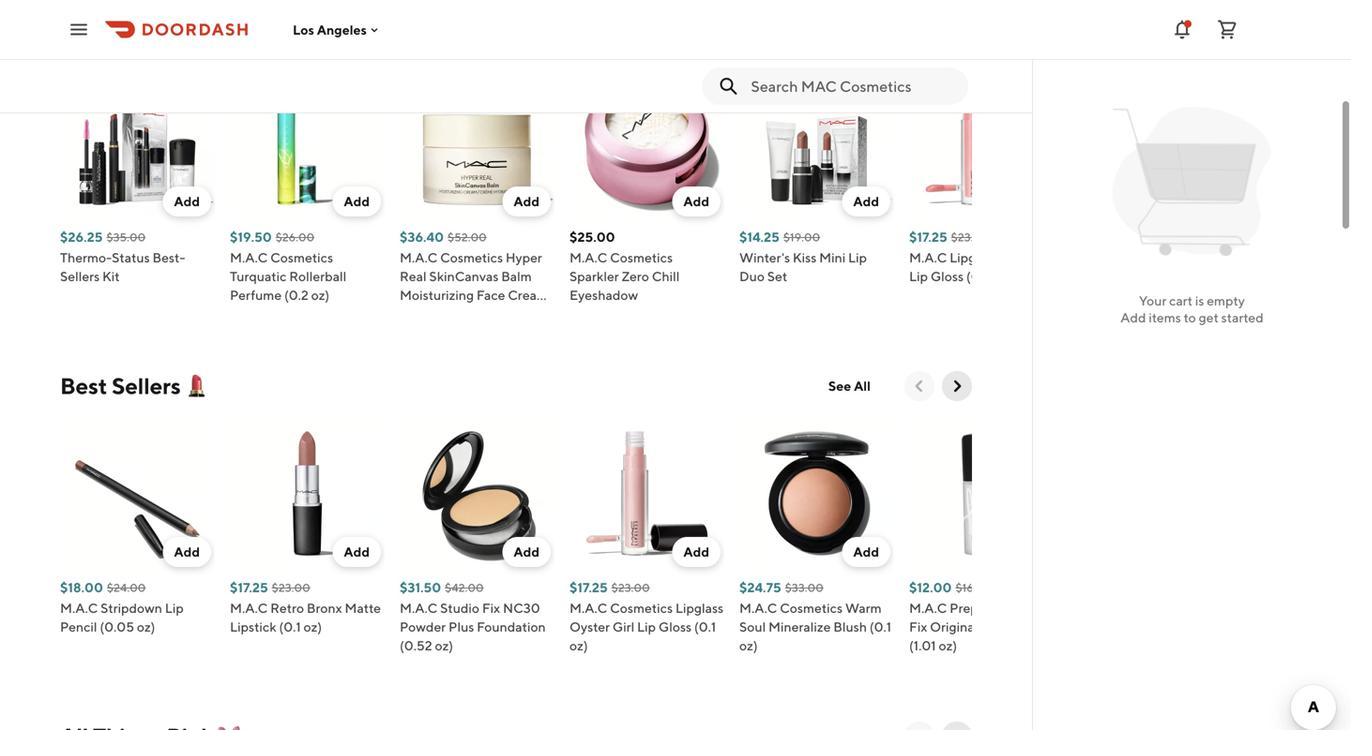 Task type: describe. For each thing, give the bounding box(es) containing it.
m.a.c for m.a.c cosmetics lipglass oyster girl lip gloss (0.1 oz)
[[570, 601, 607, 616]]

warm
[[845, 601, 882, 616]]

$23.00 for retro
[[272, 582, 310, 595]]

mini
[[819, 250, 846, 266]]

best sellers 💄 link
[[60, 372, 208, 402]]

m.a.c inside $25.00 m.a.c cosmetics sparkler zero chill eyeshadow
[[570, 250, 607, 266]]

$17.25 for m.a.c lipglass cultured lip gloss (0.1 oz)
[[909, 229, 947, 245]]

$19.50 $26.00 m.a.c cosmetics turquatic rollerball perfume (0.2 oz)
[[230, 229, 347, 303]]

chill
[[652, 269, 680, 284]]

$25.00 m.a.c cosmetics sparkler zero chill eyeshadow
[[570, 229, 680, 303]]

holiday gifting💝
[[60, 22, 240, 49]]

$17.25 $23.00 m.a.c cosmetics lipglass oyster girl lip gloss (0.1 oz)
[[570, 580, 724, 654]]

fix inside $12.00 $16.00 m.a.c prep plus prime fix original finishing mist (1.01 oz)
[[909, 620, 927, 635]]

$19.00
[[783, 231, 820, 244]]

winter's
[[739, 250, 790, 266]]

perfume
[[230, 288, 282, 303]]

m.a.c for m.a.c lipglass cultured lip gloss (0.1 oz)
[[909, 250, 947, 266]]

prep
[[950, 601, 978, 616]]

studio
[[440, 601, 479, 616]]

real
[[400, 269, 427, 284]]

add for $25.00 m.a.c cosmetics sparkler zero chill eyeshadow
[[683, 194, 709, 209]]

$26.00
[[276, 231, 315, 244]]

los
[[293, 22, 314, 37]]

(1.01
[[909, 638, 936, 654]]

is
[[1195, 293, 1204, 309]]

oyster
[[570, 620, 610, 635]]

add for $24.75 $33.00 m.a.c cosmetics warm soul mineralize blush (0.1 oz)
[[853, 545, 879, 560]]

m.a.c for m.a.c cosmetics warm soul mineralize blush (0.1 oz)
[[739, 601, 777, 616]]

gifting💝
[[144, 22, 240, 49]]

items
[[1149, 310, 1181, 326]]

kit
[[102, 269, 120, 284]]

mist
[[1038, 620, 1064, 635]]

best
[[60, 373, 107, 400]]

skincanvas
[[429, 269, 499, 284]]

$14.25 $19.00 winter's kiss mini lip duo set
[[739, 229, 867, 284]]

retro
[[270, 601, 304, 616]]

m.a.c cosmetics turquatic rollerball perfume (0.2 oz) image
[[230, 66, 385, 220]]

lipglass inside $17.25 $23.00 m.a.c cosmetics lipglass oyster girl lip gloss (0.1 oz)
[[675, 601, 724, 616]]

holiday gifting💝 link
[[60, 21, 240, 51]]

(0.1 inside $17.25 $23.00 m.a.c lipglass cultured lip gloss (0.1 oz)
[[966, 269, 988, 284]]

oz) inside $17.25 $23.00 m.a.c lipglass cultured lip gloss (0.1 oz)
[[991, 269, 1009, 284]]

plus inside "$31.50 $42.00 m.a.c studio fix nc30 powder plus foundation (0.52 oz)"
[[448, 620, 474, 635]]

thermo-status best-sellers kit image
[[60, 66, 215, 220]]

your
[[1139, 293, 1167, 309]]

oz) inside the "$24.75 $33.00 m.a.c cosmetics warm soul mineralize blush (0.1 oz)"
[[739, 638, 758, 654]]

los angeles button
[[293, 22, 382, 37]]

sparkler
[[570, 269, 619, 284]]

to
[[1184, 310, 1196, 326]]

lipstick
[[230, 620, 276, 635]]

add for $19.50 $26.00 m.a.c cosmetics turquatic rollerball perfume (0.2 oz)
[[344, 194, 370, 209]]

empty
[[1207, 293, 1245, 309]]

cream
[[508, 288, 548, 303]]

m.a.c cosmetics lipglass oyster girl lip gloss (0.1 oz) image
[[570, 417, 724, 571]]

$36.40
[[400, 229, 444, 245]]

m.a.c for m.a.c studio fix nc30 powder plus foundation (0.52 oz)
[[400, 601, 438, 616]]

oz) inside $17.25 $23.00 m.a.c cosmetics lipglass oyster girl lip gloss (0.1 oz)
[[570, 638, 588, 654]]

add for $18.00 $24.00 m.a.c stripdown lip pencil (0.05 oz)
[[174, 545, 200, 560]]

los angeles
[[293, 22, 367, 37]]

m.a.c for m.a.c prep plus prime fix original finishing mist (1.01 oz)
[[909, 601, 947, 616]]

sellers inside $26.25 $35.00 thermo-status best- sellers kit
[[60, 269, 100, 284]]

notification bell image
[[1171, 18, 1193, 41]]

balm
[[501, 269, 532, 284]]

your cart is empty add items to get started
[[1120, 293, 1264, 326]]

Search MAC Cosmetics search field
[[751, 76, 953, 97]]

matte
[[345, 601, 381, 616]]

$17.25 $23.00 m.a.c lipglass cultured lip gloss (0.1 oz)
[[909, 229, 1054, 284]]

pencil
[[60, 620, 97, 635]]

cosmetics for $36.40
[[440, 250, 503, 266]]

add for $14.25 $19.00 winter's kiss mini lip duo set
[[853, 194, 879, 209]]

moisturizing
[[400, 288, 474, 303]]

$36.40 $52.00 m.a.c cosmetics hyper real skincanvas balm moisturizing face cream (1.7 oz)
[[400, 229, 548, 322]]

$42.00
[[445, 582, 484, 595]]

previous button of carousel image
[[910, 377, 929, 396]]

add for $31.50 $42.00 m.a.c studio fix nc30 powder plus foundation (0.52 oz)
[[514, 545, 539, 560]]

add for $17.25 $23.00 m.a.c cosmetics lipglass oyster girl lip gloss (0.1 oz)
[[683, 545, 709, 560]]

finishing
[[981, 620, 1035, 635]]

duo
[[739, 269, 765, 284]]

(0.52
[[400, 638, 432, 654]]

add for $26.25 $35.00 thermo-status best- sellers kit
[[174, 194, 200, 209]]

cosmetics inside $25.00 m.a.c cosmetics sparkler zero chill eyeshadow
[[610, 250, 673, 266]]

m.a.c for m.a.c cosmetics hyper real skincanvas balm moisturizing face cream (1.7 oz)
[[400, 250, 438, 266]]

plus inside $12.00 $16.00 m.a.c prep plus prime fix original finishing mist (1.01 oz)
[[981, 601, 1007, 616]]

oz) inside $12.00 $16.00 m.a.c prep plus prime fix original finishing mist (1.01 oz)
[[939, 638, 957, 654]]

$14.25
[[739, 229, 780, 245]]

oz) inside "$31.50 $42.00 m.a.c studio fix nc30 powder plus foundation (0.52 oz)"
[[435, 638, 453, 654]]

original
[[930, 620, 978, 635]]

m.a.c for m.a.c stripdown lip pencil (0.05 oz)
[[60, 601, 98, 616]]

best-
[[152, 250, 185, 266]]

soul
[[739, 620, 766, 635]]

empty retail cart image
[[1104, 94, 1280, 270]]

$12.00
[[909, 580, 952, 596]]

prime
[[1009, 601, 1045, 616]]

gloss inside $17.25 $23.00 m.a.c cosmetics lipglass oyster girl lip gloss (0.1 oz)
[[658, 620, 692, 635]]

m.a.c studio fix nc30 powder plus foundation (0.52 oz) image
[[400, 417, 554, 571]]



Task type: vqa. For each thing, say whether or not it's contained in the screenshot.
$25.00
yes



Task type: locate. For each thing, give the bounding box(es) containing it.
sellers left 💄
[[112, 373, 181, 400]]

$24.00
[[107, 582, 146, 595]]

1 horizontal spatial fix
[[909, 620, 927, 635]]

(1.7
[[400, 306, 419, 322]]

m.a.c for m.a.c cosmetics turquatic rollerball perfume (0.2 oz)
[[230, 250, 268, 266]]

cultured
[[1000, 250, 1054, 266]]

2 horizontal spatial $23.00
[[951, 231, 990, 244]]

cosmetics inside $17.25 $23.00 m.a.c cosmetics lipglass oyster girl lip gloss (0.1 oz)
[[610, 601, 673, 616]]

0 vertical spatial plus
[[981, 601, 1007, 616]]

$16.00
[[956, 582, 993, 595]]

cosmetics up zero
[[610, 250, 673, 266]]

1 vertical spatial plus
[[448, 620, 474, 635]]

oz) inside $36.40 $52.00 m.a.c cosmetics hyper real skincanvas balm moisturizing face cream (1.7 oz)
[[422, 306, 440, 322]]

0 horizontal spatial $17.25
[[230, 580, 268, 596]]

nc30
[[503, 601, 540, 616]]

get
[[1199, 310, 1219, 326]]

lipglass
[[950, 250, 998, 266], [675, 601, 724, 616]]

turquatic
[[230, 269, 287, 284]]

plus
[[981, 601, 1007, 616], [448, 620, 474, 635]]

$23.00 for cosmetics
[[611, 582, 650, 595]]

(0.1 inside "$17.25 $23.00 m.a.c retro bronx matte lipstick (0.1 oz)"
[[279, 620, 301, 635]]

m.a.c inside the "$24.75 $33.00 m.a.c cosmetics warm soul mineralize blush (0.1 oz)"
[[739, 601, 777, 616]]

blush
[[833, 620, 867, 635]]

0 horizontal spatial fix
[[482, 601, 500, 616]]

1 horizontal spatial sellers
[[112, 373, 181, 400]]

$31.50 $42.00 m.a.c studio fix nc30 powder plus foundation (0.52 oz)
[[400, 580, 546, 654]]

$12.00 $16.00 m.a.c prep plus prime fix original finishing mist (1.01 oz)
[[909, 580, 1064, 654]]

$35.00
[[106, 231, 146, 244]]

mineralize
[[768, 620, 831, 635]]

$18.00
[[60, 580, 103, 596]]

winter's kiss mini lip duo set image
[[739, 66, 894, 220]]

1 horizontal spatial $17.25
[[570, 580, 608, 596]]

$17.25 for m.a.c cosmetics lipglass oyster girl lip gloss (0.1 oz)
[[570, 580, 608, 596]]

holiday
[[60, 22, 140, 49]]

oz) down the moisturizing at the left top of the page
[[422, 306, 440, 322]]

0 horizontal spatial sellers
[[60, 269, 100, 284]]

(0.1
[[966, 269, 988, 284], [279, 620, 301, 635], [694, 620, 716, 635], [870, 620, 891, 635]]

(0.2
[[284, 288, 308, 303]]

plus down studio
[[448, 620, 474, 635]]

1 vertical spatial lipglass
[[675, 601, 724, 616]]

m.a.c retro bronx matte lipstick (0.1 oz) image
[[230, 417, 385, 571]]

0 horizontal spatial lipglass
[[675, 601, 724, 616]]

$33.00
[[785, 582, 824, 595]]

oz) down rollerball
[[311, 288, 330, 303]]

m.a.c inside "$31.50 $42.00 m.a.c studio fix nc30 powder plus foundation (0.52 oz)"
[[400, 601, 438, 616]]

$26.25 $35.00 thermo-status best- sellers kit
[[60, 229, 185, 284]]

$23.00 inside $17.25 $23.00 m.a.c lipglass cultured lip gloss (0.1 oz)
[[951, 231, 990, 244]]

see all link
[[817, 372, 882, 402]]

m.a.c cosmetics sparkler zero chill eyeshadow image
[[570, 66, 724, 220]]

oz)
[[991, 269, 1009, 284], [311, 288, 330, 303], [422, 306, 440, 322], [137, 620, 155, 635], [304, 620, 322, 635], [435, 638, 453, 654], [570, 638, 588, 654], [739, 638, 758, 654], [939, 638, 957, 654]]

$31.50
[[400, 580, 441, 596]]

m.a.c inside $19.50 $26.00 m.a.c cosmetics turquatic rollerball perfume (0.2 oz)
[[230, 250, 268, 266]]

gloss
[[931, 269, 964, 284], [658, 620, 692, 635]]

0 horizontal spatial gloss
[[658, 620, 692, 635]]

cosmetics inside $19.50 $26.00 m.a.c cosmetics turquatic rollerball perfume (0.2 oz)
[[270, 250, 333, 266]]

m.a.c stripdown lip pencil (0.05 oz) image
[[60, 417, 215, 571]]

add
[[174, 194, 200, 209], [344, 194, 370, 209], [514, 194, 539, 209], [683, 194, 709, 209], [853, 194, 879, 209], [1120, 310, 1146, 326], [174, 545, 200, 560], [344, 545, 370, 560], [514, 545, 539, 560], [683, 545, 709, 560], [853, 545, 879, 560]]

cosmetics inside the "$24.75 $33.00 m.a.c cosmetics warm soul mineralize blush (0.1 oz)"
[[780, 601, 843, 616]]

$17.25 $23.00 m.a.c retro bronx matte lipstick (0.1 oz)
[[230, 580, 381, 635]]

fix
[[482, 601, 500, 616], [909, 620, 927, 635]]

fix inside "$31.50 $42.00 m.a.c studio fix nc30 powder plus foundation (0.52 oz)"
[[482, 601, 500, 616]]

angeles
[[317, 22, 367, 37]]

lip
[[848, 250, 867, 266], [909, 269, 928, 284], [165, 601, 184, 616], [637, 620, 656, 635]]

cosmetics for $24.75
[[780, 601, 843, 616]]

started
[[1221, 310, 1264, 326]]

eyeshadow
[[570, 288, 638, 303]]

m.a.c
[[230, 250, 268, 266], [400, 250, 438, 266], [570, 250, 607, 266], [909, 250, 947, 266], [60, 601, 98, 616], [230, 601, 268, 616], [400, 601, 438, 616], [570, 601, 607, 616], [739, 601, 777, 616], [909, 601, 947, 616]]

cosmetics inside $36.40 $52.00 m.a.c cosmetics hyper real skincanvas balm moisturizing face cream (1.7 oz)
[[440, 250, 503, 266]]

fix up (1.01
[[909, 620, 927, 635]]

cosmetics down $26.00
[[270, 250, 333, 266]]

m.a.c inside $36.40 $52.00 m.a.c cosmetics hyper real skincanvas balm moisturizing face cream (1.7 oz)
[[400, 250, 438, 266]]

0 items, open order cart image
[[1216, 18, 1238, 41]]

m.a.c inside $12.00 $16.00 m.a.c prep plus prime fix original finishing mist (1.01 oz)
[[909, 601, 947, 616]]

0 horizontal spatial plus
[[448, 620, 474, 635]]

all
[[854, 379, 871, 394]]

m.a.c inside $17.25 $23.00 m.a.c cosmetics lipglass oyster girl lip gloss (0.1 oz)
[[570, 601, 607, 616]]

oz) inside $19.50 $26.00 m.a.c cosmetics turquatic rollerball perfume (0.2 oz)
[[311, 288, 330, 303]]

m.a.c cosmetics warm soul mineralize blush (0.1 oz) image
[[739, 417, 894, 571]]

(0.1 inside $17.25 $23.00 m.a.c cosmetics lipglass oyster girl lip gloss (0.1 oz)
[[694, 620, 716, 635]]

oz) down bronx
[[304, 620, 322, 635]]

$19.50
[[230, 229, 272, 245]]

$24.75
[[739, 580, 781, 596]]

m.a.c cosmetics hyper real skincanvas balm moisturizing face cream (1.7 oz) image
[[400, 66, 554, 220]]

girl
[[613, 620, 634, 635]]

m.a.c inside $18.00 $24.00 m.a.c stripdown lip pencil (0.05 oz)
[[60, 601, 98, 616]]

rollerball
[[289, 269, 347, 284]]

(0.05
[[100, 620, 134, 635]]

$23.00 inside "$17.25 $23.00 m.a.c retro bronx matte lipstick (0.1 oz)"
[[272, 582, 310, 595]]

oz) inside $18.00 $24.00 m.a.c stripdown lip pencil (0.05 oz)
[[137, 620, 155, 635]]

$52.00
[[448, 231, 487, 244]]

add for $17.25 $23.00 m.a.c retro bronx matte lipstick (0.1 oz)
[[344, 545, 370, 560]]

oz) down "soul"
[[739, 638, 758, 654]]

gloss inside $17.25 $23.00 m.a.c lipglass cultured lip gloss (0.1 oz)
[[931, 269, 964, 284]]

0 vertical spatial gloss
[[931, 269, 964, 284]]

cosmetics up girl
[[610, 601, 673, 616]]

0 horizontal spatial $23.00
[[272, 582, 310, 595]]

$24.75 $33.00 m.a.c cosmetics warm soul mineralize blush (0.1 oz)
[[739, 580, 891, 654]]

$18.00 $24.00 m.a.c stripdown lip pencil (0.05 oz)
[[60, 580, 184, 635]]

cosmetics for $17.25
[[610, 601, 673, 616]]

m.a.c for m.a.c retro bronx matte lipstick (0.1 oz)
[[230, 601, 268, 616]]

$25.00
[[570, 229, 615, 245]]

$17.25 inside $17.25 $23.00 m.a.c cosmetics lipglass oyster girl lip gloss (0.1 oz)
[[570, 580, 608, 596]]

1 vertical spatial fix
[[909, 620, 927, 635]]

bronx
[[307, 601, 342, 616]]

0 vertical spatial lipglass
[[950, 250, 998, 266]]

lip inside $17.25 $23.00 m.a.c lipglass cultured lip gloss (0.1 oz)
[[909, 269, 928, 284]]

set
[[767, 269, 787, 284]]

thermo-
[[60, 250, 112, 266]]

face
[[477, 288, 505, 303]]

lip inside $17.25 $23.00 m.a.c cosmetics lipglass oyster girl lip gloss (0.1 oz)
[[637, 620, 656, 635]]

see all
[[828, 379, 871, 394]]

add button
[[163, 187, 211, 217], [163, 187, 211, 217], [333, 187, 381, 217], [333, 187, 381, 217], [502, 187, 551, 217], [502, 187, 551, 217], [672, 187, 721, 217], [672, 187, 721, 217], [842, 187, 890, 217], [842, 187, 890, 217], [163, 538, 211, 568], [163, 538, 211, 568], [333, 538, 381, 568], [333, 538, 381, 568], [502, 538, 551, 568], [502, 538, 551, 568], [672, 538, 721, 568], [672, 538, 721, 568], [842, 538, 890, 568], [842, 538, 890, 568]]

0 vertical spatial fix
[[482, 601, 500, 616]]

m.a.c inside "$17.25 $23.00 m.a.c retro bronx matte lipstick (0.1 oz)"
[[230, 601, 268, 616]]

m.a.c inside $17.25 $23.00 m.a.c lipglass cultured lip gloss (0.1 oz)
[[909, 250, 947, 266]]

1 horizontal spatial plus
[[981, 601, 1007, 616]]

cosmetics
[[270, 250, 333, 266], [440, 250, 503, 266], [610, 250, 673, 266], [610, 601, 673, 616], [780, 601, 843, 616]]

lipglass inside $17.25 $23.00 m.a.c lipglass cultured lip gloss (0.1 oz)
[[950, 250, 998, 266]]

cosmetics up skincanvas
[[440, 250, 503, 266]]

cosmetics down $33.00
[[780, 601, 843, 616]]

$23.00
[[951, 231, 990, 244], [272, 582, 310, 595], [611, 582, 650, 595]]

sellers
[[60, 269, 100, 284], [112, 373, 181, 400]]

$23.00 for lipglass
[[951, 231, 990, 244]]

oz) right (0.52
[[435, 638, 453, 654]]

next button of carousel image
[[948, 377, 966, 396]]

2 horizontal spatial $17.25
[[909, 229, 947, 245]]

1 horizontal spatial lipglass
[[950, 250, 998, 266]]

oz) down "oyster"
[[570, 638, 588, 654]]

add for $36.40 $52.00 m.a.c cosmetics hyper real skincanvas balm moisturizing face cream (1.7 oz)
[[514, 194, 539, 209]]

best sellers 💄
[[60, 373, 208, 400]]

lip inside $18.00 $24.00 m.a.c stripdown lip pencil (0.05 oz)
[[165, 601, 184, 616]]

0 vertical spatial sellers
[[60, 269, 100, 284]]

oz) inside "$17.25 $23.00 m.a.c retro bronx matte lipstick (0.1 oz)"
[[304, 620, 322, 635]]

see
[[828, 379, 851, 394]]

oz) down stripdown
[[137, 620, 155, 635]]

sellers down thermo-
[[60, 269, 100, 284]]

oz) down cultured
[[991, 269, 1009, 284]]

oz) down original
[[939, 638, 957, 654]]

$26.25
[[60, 229, 103, 245]]

plus up finishing
[[981, 601, 1007, 616]]

open menu image
[[68, 18, 90, 41]]

lip inside $14.25 $19.00 winter's kiss mini lip duo set
[[848, 250, 867, 266]]

1 vertical spatial gloss
[[658, 620, 692, 635]]

$17.25 inside "$17.25 $23.00 m.a.c retro bronx matte lipstick (0.1 oz)"
[[230, 580, 268, 596]]

kiss
[[793, 250, 817, 266]]

(0.1 inside the "$24.75 $33.00 m.a.c cosmetics warm soul mineralize blush (0.1 oz)"
[[870, 620, 891, 635]]

1 horizontal spatial $23.00
[[611, 582, 650, 595]]

hyper
[[506, 250, 542, 266]]

$17.25
[[909, 229, 947, 245], [230, 580, 268, 596], [570, 580, 608, 596]]

cosmetics for $19.50
[[270, 250, 333, 266]]

1 vertical spatial sellers
[[112, 373, 181, 400]]

status
[[112, 250, 150, 266]]

foundation
[[477, 620, 546, 635]]

zero
[[622, 269, 649, 284]]

stripdown
[[101, 601, 162, 616]]

$23.00 inside $17.25 $23.00 m.a.c cosmetics lipglass oyster girl lip gloss (0.1 oz)
[[611, 582, 650, 595]]

powder
[[400, 620, 446, 635]]

cart
[[1169, 293, 1193, 309]]

$17.25 for m.a.c retro bronx matte lipstick (0.1 oz)
[[230, 580, 268, 596]]

$17.25 inside $17.25 $23.00 m.a.c lipglass cultured lip gloss (0.1 oz)
[[909, 229, 947, 245]]

1 horizontal spatial gloss
[[931, 269, 964, 284]]

fix up the foundation
[[482, 601, 500, 616]]

add inside your cart is empty add items to get started
[[1120, 310, 1146, 326]]

💄
[[185, 373, 208, 400]]



